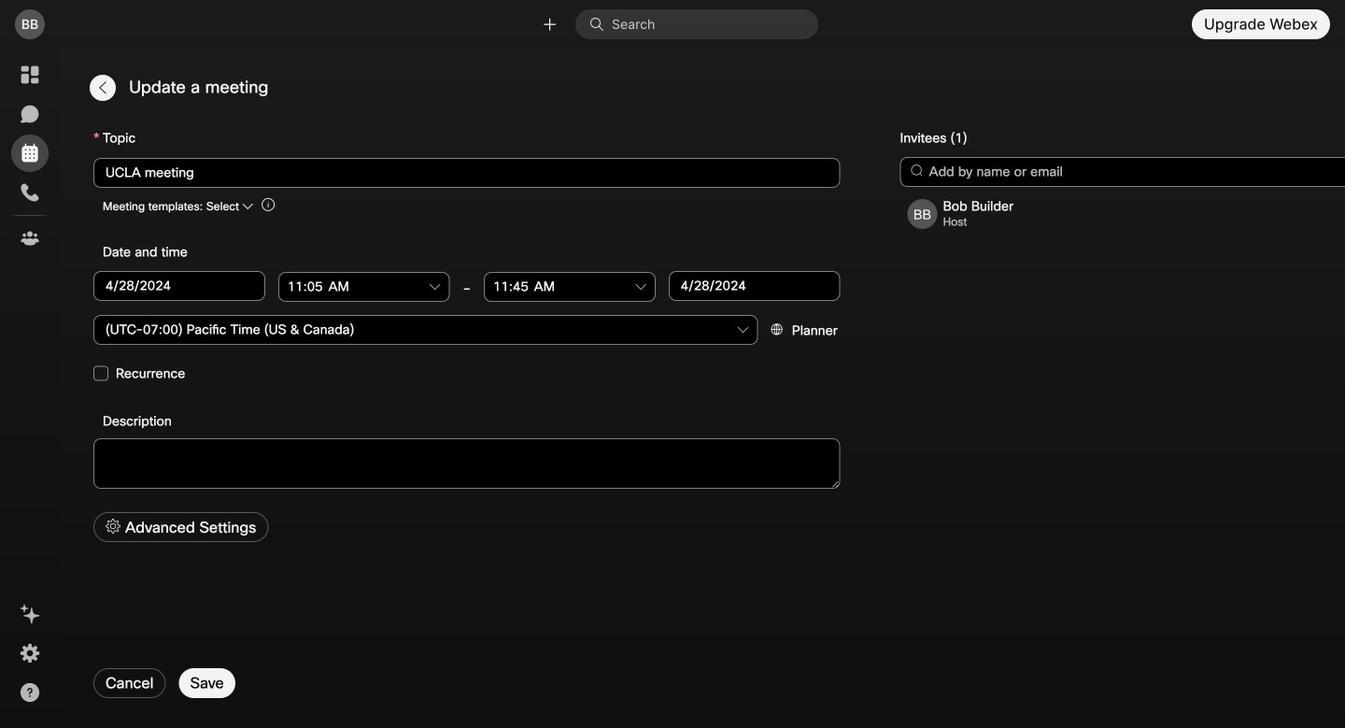 Task type: describe. For each thing, give the bounding box(es) containing it.
webex tab list
[[11, 56, 49, 257]]



Task type: locate. For each thing, give the bounding box(es) containing it.
navigation
[[0, 49, 60, 728]]



